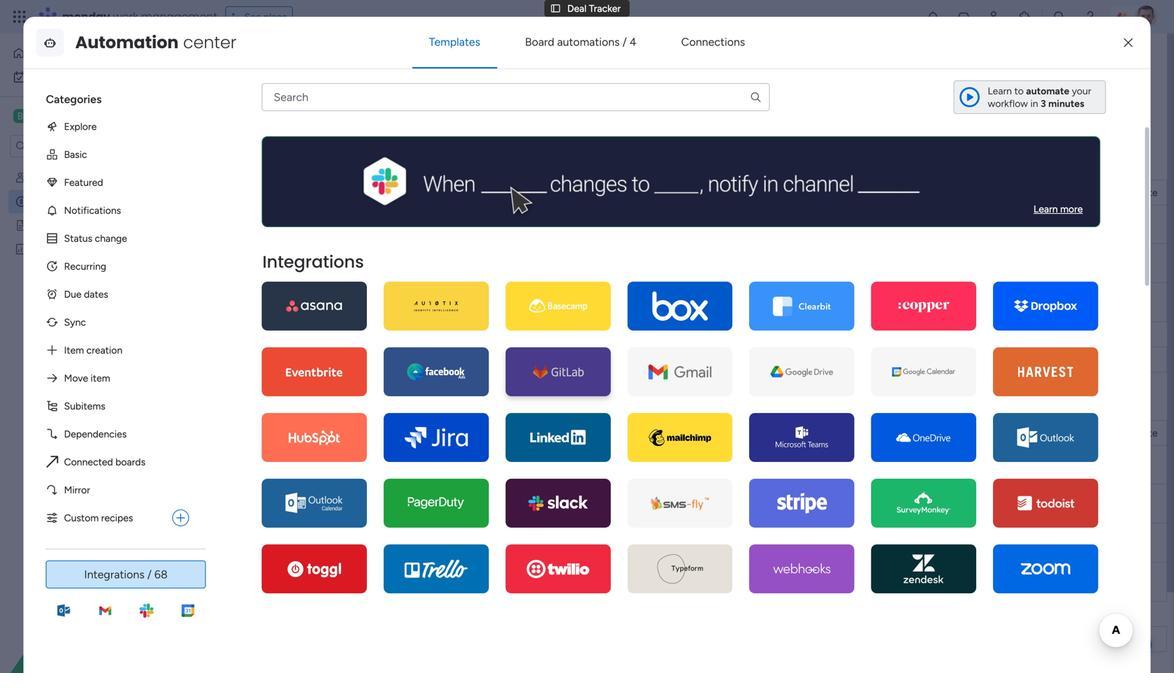 Task type: describe. For each thing, give the bounding box(es) containing it.
4 inside button
[[630, 35, 637, 49]]

medium
[[759, 576, 795, 588]]

dec 17, 2023 earliest
[[1088, 630, 1149, 650]]

1 vertical spatial won
[[463, 459, 483, 471]]

subitems option
[[35, 392, 200, 420]]

home option
[[8, 42, 170, 64]]

68
[[154, 568, 168, 581]]

Deal Tracker field
[[209, 44, 353, 76]]

2023 for dec 24, 2023
[[1125, 498, 1146, 509]]

change
[[95, 232, 127, 244]]

2 levy from the top
[[677, 577, 696, 588]]

0 vertical spatial 1
[[313, 219, 317, 230]]

2 stage from the top
[[460, 427, 486, 439]]

move item option
[[35, 364, 200, 392]]

deal creation date for 2nd deal creation date field from the top
[[1079, 427, 1158, 439]]

deal up the $70,000
[[918, 187, 937, 199]]

hide
[[572, 123, 593, 135]]

2 1 days from the top
[[852, 577, 878, 588]]

38
[[838, 460, 849, 471]]

due dates
[[64, 288, 108, 300]]

35.667
[[839, 351, 868, 363]]

2 low from the top
[[768, 498, 786, 510]]

31
[[839, 499, 848, 510]]

1 vertical spatial 1
[[852, 538, 856, 549]]

sync
[[64, 316, 86, 328]]

1 deal creation date field from the top
[[1075, 185, 1162, 200]]

name for 3
[[286, 297, 310, 309]]

deal up more
[[1079, 187, 1098, 199]]

deal up 47
[[834, 187, 853, 199]]

sales
[[33, 243, 56, 255]]

dashboard
[[58, 243, 106, 255]]

$89,000
[[923, 499, 958, 510]]

2 vertical spatial contacts
[[648, 427, 688, 439]]

sum
[[933, 360, 948, 371]]

custom
[[64, 512, 99, 524]]

dec for dec 17, 2023 earliest
[[1088, 630, 1107, 643]]

earliest
[[1105, 639, 1132, 650]]

4 for deal name 4
[[313, 459, 319, 471]]

Search field
[[312, 120, 353, 139]]

select product image
[[13, 10, 27, 24]]

categories
[[46, 93, 102, 106]]

dec for dec 17, 2023
[[1092, 459, 1109, 471]]

2 phoenix levy from the top
[[643, 577, 696, 588]]

$78,000
[[923, 297, 958, 308]]

1 vertical spatial 5
[[313, 498, 318, 510]]

automate
[[1027, 85, 1070, 97]]

custom recipes
[[64, 512, 133, 524]]

recurring option
[[35, 252, 200, 280]]

learn for learn to automate
[[988, 85, 1013, 97]]

left
[[264, 577, 282, 588]]

jamming tunes
[[264, 537, 333, 549]]

my for my work
[[32, 71, 46, 83]]

Close Date field
[[992, 426, 1047, 441]]

1 deal length from the top
[[834, 187, 883, 199]]

Search for a column type search field
[[262, 83, 770, 111]]

jamming
[[264, 537, 305, 549]]

deal up 38
[[834, 427, 853, 439]]

automation center
[[75, 31, 237, 54]]

automate / 4
[[1048, 86, 1106, 98]]

name for 1
[[286, 219, 310, 230]]

workspace selection element
[[13, 108, 89, 124]]

categories list box
[[35, 80, 212, 532]]

1 horizontal spatial 3
[[1041, 97, 1047, 109]]

workflow
[[988, 97, 1029, 109]]

1 negotiation from the top
[[447, 296, 499, 308]]

17, for dec 17, 2023
[[1111, 459, 1121, 471]]

active
[[241, 157, 280, 174]]

deal inside list box
[[33, 196, 52, 208]]

invite members image
[[988, 10, 1002, 24]]

notifications
[[64, 204, 121, 216]]

to
[[1015, 85, 1024, 97]]

item creation option
[[35, 336, 200, 364]]

close
[[995, 427, 1020, 439]]

value for 2nd deal value field
[[939, 427, 964, 439]]

move
[[64, 372, 88, 384]]

/ for integrations / 68
[[147, 568, 152, 581]]

in
[[1031, 97, 1039, 109]]

2 krause from the top
[[670, 459, 697, 471]]

kanban button
[[290, 81, 344, 103]]

main table
[[234, 86, 280, 98]]

integrations for integrations
[[263, 250, 364, 274]]

monday marketplace image
[[1019, 10, 1033, 24]]

value for second deal value field from the bottom
[[939, 187, 964, 199]]

closed won
[[241, 397, 317, 415]]

more
[[1061, 203, 1084, 215]]

2023 for dec 17, 2023 earliest
[[1124, 630, 1149, 643]]

38 total days
[[838, 460, 893, 471]]

47
[[849, 220, 860, 231]]

name for 5
[[286, 498, 310, 510]]

my work
[[32, 71, 69, 83]]

filter
[[448, 123, 470, 135]]

high for deal name 1
[[766, 219, 787, 230]]

basic for basic
[[64, 149, 87, 160]]

0 horizontal spatial tracker
[[54, 196, 86, 208]]

2 vertical spatial 1
[[852, 577, 856, 588]]

custom recipes option
[[35, 504, 167, 532]]

dec for dec 24, 2023
[[1091, 498, 1107, 509]]

search everything image
[[1053, 10, 1067, 24]]

sort button
[[496, 118, 546, 141]]

1 24 from the top
[[1024, 459, 1034, 471]]

person
[[384, 123, 413, 135]]

days inside 35.667 days avg
[[871, 351, 892, 363]]

madison doyle
[[640, 219, 699, 230]]

featured
[[64, 176, 103, 188]]

main table button
[[212, 81, 290, 103]]

deal right column information icon
[[1079, 427, 1098, 439]]

deal name 2
[[264, 258, 318, 270]]

1 stage field from the top
[[457, 185, 489, 200]]

dec 24, 2023
[[1091, 498, 1146, 509]]

dec 17, 2023
[[1092, 459, 1145, 471]]

35.667 days avg
[[839, 351, 892, 371]]

1 jan 24 from the top
[[1007, 459, 1034, 471]]

0 vertical spatial contacts
[[49, 172, 89, 184]]

2 vertical spatial deal tracker
[[33, 196, 86, 208]]

recurring
[[64, 260, 106, 272]]

0 vertical spatial tracker
[[589, 2, 621, 14]]

home
[[31, 47, 57, 59]]

$100
[[930, 577, 951, 588]]

doyle
[[676, 219, 699, 230]]

creation for 2nd deal creation date field from the top
[[1100, 427, 1136, 439]]

work for my
[[48, 71, 69, 83]]

kanban
[[301, 86, 334, 98]]

status change option
[[35, 224, 200, 252]]

item
[[91, 372, 110, 384]]

main
[[234, 86, 255, 98]]

1 levy from the top
[[677, 498, 696, 509]]

$70,000
[[923, 219, 958, 230]]

column information image
[[1050, 428, 1062, 439]]

mar 9
[[1009, 577, 1032, 588]]

sort
[[519, 123, 537, 135]]

integrations / 68
[[84, 568, 168, 581]]

home link
[[8, 42, 170, 64]]

basic option
[[35, 140, 200, 168]]

connected boards
[[64, 456, 146, 468]]

1 priority field from the top
[[758, 185, 796, 200]]

categories heading
[[35, 80, 200, 113]]

dependencies
[[64, 428, 127, 440]]

31 total days
[[839, 499, 892, 510]]

9
[[1027, 577, 1032, 588]]

2
[[313, 258, 318, 270]]

help
[[1115, 638, 1141, 652]]

see
[[245, 11, 261, 23]]

mirror option
[[35, 476, 200, 504]]

5 inside button
[[325, 219, 330, 229]]

workspace image
[[13, 108, 27, 124]]

see plans button
[[226, 6, 293, 27]]

2 deal length field from the top
[[830, 426, 887, 441]]

connected boards option
[[35, 448, 200, 476]]

deal name 4
[[264, 459, 319, 471]]

5 button
[[322, 205, 333, 244]]

$119,000
[[922, 460, 959, 471]]

1 phoenix levy from the top
[[643, 498, 696, 509]]

learn for learn more
[[1034, 203, 1059, 215]]



Task type: locate. For each thing, give the bounding box(es) containing it.
None search field
[[262, 83, 770, 111]]

/ right the automations
[[623, 35, 627, 49]]

1 vertical spatial priority
[[761, 427, 793, 439]]

1 vertical spatial deal tracker
[[213, 44, 350, 76]]

0 vertical spatial 4
[[630, 35, 637, 49]]

0 vertical spatial low
[[768, 459, 786, 471]]

high for deal name 3
[[766, 296, 787, 308]]

date
[[1139, 187, 1158, 199], [1139, 427, 1158, 439]]

phoenix down -
[[643, 577, 675, 588]]

high
[[766, 219, 787, 230], [766, 296, 787, 308]]

Deal length field
[[830, 185, 887, 200], [830, 426, 887, 441]]

automate
[[1048, 86, 1092, 98]]

public dashboard image
[[15, 243, 28, 256]]

learn more link
[[1034, 203, 1084, 215]]

1 vertical spatial 4
[[1100, 86, 1106, 98]]

explore option
[[35, 113, 200, 140]]

name left the '5' button at top left
[[286, 219, 310, 230]]

1 stage from the top
[[460, 187, 486, 199]]

mar
[[1009, 577, 1025, 588]]

1 vertical spatial new
[[463, 537, 483, 549]]

basic for basic crm
[[32, 109, 59, 123]]

1 length from the top
[[855, 187, 883, 199]]

1 vertical spatial contacts field
[[644, 426, 692, 441]]

priority
[[761, 187, 793, 199], [761, 427, 793, 439]]

1 vertical spatial stage field
[[457, 426, 489, 441]]

0 vertical spatial won
[[288, 397, 317, 415]]

2 deal value from the top
[[918, 427, 964, 439]]

2 vertical spatial /
[[147, 568, 152, 581]]

list box
[[0, 163, 178, 450]]

new deal button
[[212, 118, 264, 141]]

won inside closed won "field"
[[288, 397, 317, 415]]

sales dashboard
[[33, 243, 106, 255]]

low left 38
[[768, 459, 786, 471]]

low left 31
[[768, 498, 786, 510]]

dec left 24,
[[1091, 498, 1107, 509]]

1 vertical spatial 2023
[[1125, 498, 1146, 509]]

1 priority from the top
[[761, 187, 793, 199]]

/ inside button
[[147, 568, 152, 581]]

deal down deal name 2
[[264, 297, 284, 309]]

2 vertical spatial dec
[[1088, 630, 1107, 643]]

0 vertical spatial krause
[[670, 297, 697, 308]]

due
[[64, 288, 82, 300]]

automations
[[557, 35, 620, 49]]

levy
[[677, 498, 696, 509], [677, 577, 696, 588]]

item
[[64, 344, 84, 356]]

0 vertical spatial 1 days
[[852, 538, 878, 549]]

0 horizontal spatial integrations
[[84, 568, 145, 581]]

0 vertical spatial leilani
[[642, 297, 667, 308]]

2023 for dec 17, 2023
[[1124, 459, 1145, 471]]

Stage field
[[457, 185, 489, 200], [457, 426, 489, 441]]

filter button
[[426, 118, 492, 141]]

4 up deal name 5
[[313, 459, 319, 471]]

1 vertical spatial length
[[855, 427, 883, 439]]

/ for automate / 4
[[1094, 86, 1098, 98]]

2 vertical spatial won
[[463, 498, 483, 510]]

work up automation
[[113, 9, 138, 24]]

1 horizontal spatial basic
[[64, 149, 87, 160]]

connected
[[64, 456, 113, 468]]

0 vertical spatial priority field
[[758, 185, 796, 200]]

work for monday
[[113, 9, 138, 24]]

2 leilani krause from the top
[[642, 459, 697, 471]]

0 vertical spatial phoenix levy
[[643, 498, 696, 509]]

0 horizontal spatial deal tracker
[[33, 196, 86, 208]]

total
[[851, 460, 871, 471], [850, 499, 870, 510]]

person button
[[361, 118, 422, 141]]

1 owner field from the top
[[551, 185, 587, 200]]

4 for automate / 4
[[1100, 86, 1106, 98]]

name
[[286, 219, 310, 230], [286, 258, 310, 270], [286, 297, 310, 309], [286, 459, 310, 471], [286, 498, 310, 510]]

tracker down featured
[[54, 196, 86, 208]]

board automations / 4
[[525, 35, 637, 49]]

basic right the b
[[32, 109, 59, 123]]

deal left 2
[[264, 258, 284, 270]]

contacts
[[49, 172, 89, 184], [648, 187, 688, 199], [648, 427, 688, 439]]

lottie animation image
[[0, 532, 178, 673]]

center
[[183, 31, 237, 54]]

owner for 2nd owner field from the bottom of the page
[[554, 187, 584, 199]]

name down deal name 2
[[286, 297, 310, 309]]

work inside option
[[48, 71, 69, 83]]

deal up deal name 5
[[264, 459, 284, 471]]

/ left the 68
[[147, 568, 152, 581]]

1 vertical spatial jan
[[1007, 498, 1021, 509]]

option
[[0, 165, 178, 168]]

2 vertical spatial creation
[[1100, 427, 1136, 439]]

tunes
[[307, 537, 333, 549]]

3 right in
[[1041, 97, 1047, 109]]

deal value field up the $70,000
[[914, 185, 967, 200]]

0 horizontal spatial 5
[[313, 498, 318, 510]]

1 deal length field from the top
[[830, 185, 887, 200]]

1 vertical spatial learn
[[1034, 203, 1059, 215]]

1 krause from the top
[[670, 297, 697, 308]]

due dates option
[[35, 280, 200, 308]]

search image
[[750, 91, 763, 103]]

1 owner from the top
[[554, 187, 584, 199]]

deal up deal name 4
[[316, 427, 335, 439]]

4 right your
[[1100, 86, 1106, 98]]

1 deal creation date from the top
[[1079, 187, 1158, 199]]

board automations / 4 button
[[509, 25, 654, 59]]

Active Deals field
[[237, 157, 323, 175]]

value up the $70,000
[[939, 187, 964, 199]]

0 vertical spatial deal tracker
[[568, 2, 621, 14]]

2 owner from the top
[[554, 427, 584, 439]]

1 value from the top
[[939, 187, 964, 199]]

deal length field up 47
[[830, 185, 887, 200]]

name for 4
[[286, 459, 310, 471]]

my work link
[[8, 66, 170, 88]]

1 vertical spatial levy
[[677, 577, 696, 588]]

47 days
[[849, 220, 882, 231]]

0 vertical spatial 24
[[1024, 459, 1034, 471]]

0 horizontal spatial /
[[147, 568, 152, 581]]

0 vertical spatial stage
[[460, 187, 486, 199]]

1 horizontal spatial 4
[[630, 35, 637, 49]]

0 vertical spatial learn
[[988, 85, 1013, 97]]

close date
[[995, 427, 1043, 439]]

explore
[[64, 121, 97, 132]]

1 vertical spatial low
[[768, 498, 786, 510]]

name up the jamming tunes
[[286, 498, 310, 510]]

4 right the automations
[[630, 35, 637, 49]]

1 name from the top
[[286, 219, 310, 230]]

my for my contacts
[[33, 172, 46, 184]]

Owner field
[[551, 185, 587, 200], [551, 426, 587, 441]]

2 name from the top
[[286, 258, 310, 270]]

0 vertical spatial priority
[[761, 187, 793, 199]]

board
[[525, 35, 555, 49]]

owner for first owner field from the bottom
[[554, 427, 584, 439]]

2 priority field from the top
[[758, 426, 796, 441]]

0 horizontal spatial new
[[217, 123, 238, 135]]

phoenix levy
[[643, 498, 696, 509], [643, 577, 696, 588]]

hide button
[[550, 118, 601, 141]]

name left 2
[[286, 258, 310, 270]]

templates button
[[412, 25, 497, 59]]

5 right deal name 1 on the left top of the page
[[325, 219, 330, 229]]

0 vertical spatial deal creation date field
[[1075, 185, 1162, 200]]

1 low from the top
[[768, 459, 786, 471]]

item creation
[[64, 344, 123, 356]]

deal length field up 38 total days
[[830, 426, 887, 441]]

deal up deal name 2
[[264, 219, 284, 230]]

1 horizontal spatial 5
[[325, 219, 330, 229]]

mirror
[[64, 484, 90, 496]]

new deal
[[217, 123, 259, 135]]

deal length up 47
[[834, 187, 883, 199]]

17, for dec 17, 2023 earliest
[[1110, 630, 1122, 643]]

date for 2nd deal creation date field from the top
[[1139, 427, 1158, 439]]

integrations for integrations / 68
[[84, 568, 145, 581]]

status change
[[64, 232, 127, 244]]

plans
[[264, 11, 287, 23]]

0 vertical spatial leilani krause
[[642, 297, 697, 308]]

17,
[[1111, 459, 1121, 471], [1110, 630, 1122, 643]]

Contacts field
[[644, 185, 692, 200], [644, 426, 692, 441]]

1 vertical spatial work
[[48, 71, 69, 83]]

2 horizontal spatial /
[[1094, 86, 1098, 98]]

deal creation date up dec 17, 2023 on the bottom
[[1079, 427, 1158, 439]]

dates
[[84, 288, 108, 300]]

0 vertical spatial 17,
[[1111, 459, 1121, 471]]

discovery
[[451, 219, 495, 230]]

phoenix up -
[[643, 498, 675, 509]]

basic up 'my contacts'
[[64, 149, 87, 160]]

0 horizontal spatial work
[[48, 71, 69, 83]]

0 vertical spatial deal length
[[834, 187, 883, 199]]

1 vertical spatial tracker
[[267, 44, 350, 76]]

1 high from the top
[[766, 219, 787, 230]]

deal value up $119,000 at the bottom right of page
[[918, 427, 964, 439]]

creation inside item creation option
[[86, 344, 123, 356]]

public board image
[[15, 219, 28, 232]]

1 horizontal spatial work
[[113, 9, 138, 24]]

2 jan 24 from the top
[[1007, 498, 1034, 509]]

length up 38 total days
[[855, 427, 883, 439]]

deal creation date up more
[[1079, 187, 1158, 199]]

2 deal creation date from the top
[[1079, 427, 1158, 439]]

creation for first deal creation date field from the top
[[1100, 187, 1136, 199]]

deal value for 2nd deal value field
[[918, 427, 964, 439]]

dependencies option
[[35, 420, 200, 448]]

2 phoenix from the top
[[643, 577, 675, 588]]

deal creation date for first deal creation date field from the top
[[1079, 187, 1158, 199]]

basic inside "workspace selection" element
[[32, 109, 59, 123]]

deal value for second deal value field from the bottom
[[918, 187, 964, 199]]

learn up workflow
[[988, 85, 1013, 97]]

2 vertical spatial tracker
[[54, 196, 86, 208]]

2 vertical spatial 4
[[313, 459, 319, 471]]

board activity image
[[1021, 52, 1038, 69]]

1 horizontal spatial deal tracker
[[213, 44, 350, 76]]

won
[[288, 397, 317, 415], [463, 459, 483, 471], [463, 498, 483, 510]]

your workflow in
[[988, 85, 1092, 109]]

0 vertical spatial new
[[217, 123, 238, 135]]

name for 2
[[286, 258, 310, 270]]

my work option
[[8, 66, 170, 88]]

my inside option
[[32, 71, 46, 83]]

my contacts
[[33, 172, 89, 184]]

1 phoenix from the top
[[643, 498, 675, 509]]

dec inside dec 17, 2023 earliest
[[1088, 630, 1107, 643]]

deal up jamming
[[264, 498, 284, 510]]

lottie animation element
[[0, 532, 178, 673]]

1 vertical spatial high
[[766, 296, 787, 308]]

0 vertical spatial total
[[851, 460, 871, 471]]

0 horizontal spatial learn
[[988, 85, 1013, 97]]

1 vertical spatial date
[[1139, 427, 1158, 439]]

table
[[257, 86, 280, 98]]

deal name 1
[[264, 219, 317, 230]]

days
[[862, 220, 882, 231], [862, 297, 881, 308], [871, 351, 892, 363], [873, 460, 893, 471], [872, 499, 892, 510], [858, 538, 878, 549], [858, 577, 878, 588]]

integrations left the 68
[[84, 568, 145, 581]]

dec left help on the bottom of page
[[1088, 630, 1107, 643]]

integrations down the '5' button at top left
[[263, 250, 364, 274]]

basic inside option
[[64, 149, 87, 160]]

deal up $119,000 at the bottom right of page
[[918, 427, 937, 439]]

3 name from the top
[[286, 297, 310, 309]]

monday work management
[[62, 9, 217, 24]]

deal tracker down 'my contacts'
[[33, 196, 86, 208]]

2 date from the top
[[1139, 427, 1158, 439]]

1 horizontal spatial /
[[623, 35, 627, 49]]

1 vertical spatial deal length field
[[830, 426, 887, 441]]

terry turtle image
[[1136, 6, 1158, 28]]

0 vertical spatial owner field
[[551, 185, 587, 200]]

move item
[[64, 372, 110, 384]]

0 vertical spatial deal length field
[[830, 185, 887, 200]]

name up deal name 5
[[286, 459, 310, 471]]

tracker up the automations
[[589, 2, 621, 14]]

column information image
[[713, 187, 724, 198], [890, 187, 901, 198], [713, 428, 724, 439], [890, 428, 901, 439]]

jan 24
[[1007, 459, 1034, 471], [1007, 498, 1034, 509]]

1 vertical spatial owner field
[[551, 426, 587, 441]]

0 horizontal spatial basic
[[32, 109, 59, 123]]

Priority field
[[758, 185, 796, 200], [758, 426, 796, 441]]

owner
[[554, 187, 584, 199], [554, 427, 584, 439]]

arrow down image
[[475, 121, 492, 138]]

0 vertical spatial negotiation
[[447, 296, 499, 308]]

learn to automate
[[988, 85, 1070, 97]]

1 vertical spatial total
[[850, 499, 870, 510]]

jan
[[1007, 459, 1021, 471], [1007, 498, 1021, 509]]

1 vertical spatial 3
[[313, 297, 318, 309]]

0 vertical spatial high
[[766, 219, 787, 230]]

list box containing my contacts
[[0, 163, 178, 450]]

2 deal creation date field from the top
[[1075, 426, 1162, 441]]

learn left more
[[1034, 203, 1059, 215]]

0 vertical spatial deal value field
[[914, 185, 967, 200]]

0 vertical spatial levy
[[677, 498, 696, 509]]

notifications option
[[35, 196, 200, 224]]

0 vertical spatial creation
[[1100, 187, 1136, 199]]

-
[[668, 537, 671, 549]]

0 vertical spatial owner
[[554, 187, 584, 199]]

1 deal value from the top
[[918, 187, 964, 199]]

deal length up 38 total days
[[834, 427, 883, 439]]

Deal creation date field
[[1075, 185, 1162, 200], [1075, 426, 1162, 441]]

0 vertical spatial length
[[855, 187, 883, 199]]

deal
[[568, 2, 587, 14], [213, 44, 262, 76], [834, 187, 853, 199], [918, 187, 937, 199], [1079, 187, 1098, 199], [33, 196, 52, 208], [264, 219, 284, 230], [264, 258, 284, 270], [264, 297, 284, 309], [316, 427, 335, 439], [834, 427, 853, 439], [918, 427, 937, 439], [1079, 427, 1098, 439], [264, 459, 284, 471], [264, 498, 284, 510]]

integrations inside integrations / 68 button
[[84, 568, 145, 581]]

new for new deal
[[217, 123, 238, 135]]

5 up tunes
[[313, 498, 318, 510]]

1 horizontal spatial learn
[[1034, 203, 1059, 215]]

date for first deal creation date field from the top
[[1139, 187, 1158, 199]]

Deal Value field
[[914, 185, 967, 200], [914, 426, 967, 441]]

1 vertical spatial contacts
[[648, 187, 688, 199]]

deal down 'my contacts'
[[33, 196, 52, 208]]

deal up board automations / 4 button at the top of the page
[[568, 2, 587, 14]]

1 vertical spatial basic
[[64, 149, 87, 160]]

27 days
[[849, 297, 881, 308]]

v2 search image
[[301, 121, 312, 137]]

deal name 5
[[264, 498, 318, 510]]

1 deal value field from the top
[[914, 185, 967, 200]]

/ inside button
[[623, 35, 627, 49]]

total right 31
[[850, 499, 870, 510]]

2023
[[1124, 459, 1145, 471], [1125, 498, 1146, 509], [1124, 630, 1149, 643]]

2 priority from the top
[[761, 427, 793, 439]]

2 horizontal spatial 4
[[1100, 86, 1106, 98]]

2 owner field from the top
[[551, 426, 587, 441]]

deal tracker
[[568, 2, 621, 14], [213, 44, 350, 76], [33, 196, 86, 208]]

2 length from the top
[[855, 427, 883, 439]]

1 vertical spatial deal value field
[[914, 426, 967, 441]]

1 vertical spatial 1 days
[[852, 577, 878, 588]]

17, inside dec 17, 2023 earliest
[[1110, 630, 1122, 643]]

subitems
[[64, 400, 105, 412]]

2 vertical spatial 2023
[[1124, 630, 1149, 643]]

4 name from the top
[[286, 459, 310, 471]]

2 deal length from the top
[[834, 427, 883, 439]]

1 vertical spatial owner
[[554, 427, 584, 439]]

closed
[[241, 397, 285, 415]]

0 vertical spatial integrations
[[263, 250, 364, 274]]

update feed image
[[957, 10, 971, 24]]

3 down 2
[[313, 297, 318, 309]]

deal value field up $119,000 at the bottom right of page
[[914, 426, 967, 441]]

5 name from the top
[[286, 498, 310, 510]]

1 leilani krause from the top
[[642, 297, 697, 308]]

sync option
[[35, 308, 200, 336]]

new inside 'button'
[[217, 123, 238, 135]]

deal up main
[[213, 44, 262, 76]]

2 high from the top
[[766, 296, 787, 308]]

deal
[[240, 123, 259, 135]]

negotiation
[[447, 296, 499, 308], [447, 576, 499, 588]]

length up 47 days
[[855, 187, 883, 199]]

1 vertical spatial 17,
[[1110, 630, 1122, 643]]

2 jan from the top
[[1007, 498, 1021, 509]]

basic crm
[[32, 109, 86, 123]]

2 value from the top
[[939, 427, 964, 439]]

2 24 from the top
[[1024, 498, 1034, 509]]

status
[[64, 232, 92, 244]]

3
[[1041, 97, 1047, 109], [313, 297, 318, 309]]

deal tracker up the automations
[[568, 2, 621, 14]]

1 contacts field from the top
[[644, 185, 692, 200]]

2 leilani from the top
[[642, 459, 667, 471]]

0 vertical spatial 2023
[[1124, 459, 1145, 471]]

phoenix levy up -
[[643, 498, 696, 509]]

2 negotiation from the top
[[447, 576, 499, 588]]

0 vertical spatial 5
[[325, 219, 330, 229]]

2023 inside dec 17, 2023 earliest
[[1124, 630, 1149, 643]]

my down home
[[32, 71, 46, 83]]

24,
[[1110, 498, 1122, 509]]

1 horizontal spatial new
[[463, 537, 483, 549]]

total right 38
[[851, 460, 871, 471]]

2 stage field from the top
[[457, 426, 489, 441]]

deal length
[[834, 187, 883, 199], [834, 427, 883, 439]]

b
[[17, 110, 23, 122]]

0 vertical spatial work
[[113, 9, 138, 24]]

0 vertical spatial stage field
[[457, 185, 489, 200]]

value up $119,000 at the bottom right of page
[[939, 427, 964, 439]]

2 contacts field from the top
[[644, 426, 692, 441]]

tracker up kanban button
[[267, 44, 350, 76]]

2 deal value field from the top
[[914, 426, 967, 441]]

deal creation date field up more
[[1075, 185, 1162, 200]]

1 leilani from the top
[[642, 297, 667, 308]]

help image
[[1084, 10, 1098, 24]]

deal value up the $70,000
[[918, 187, 964, 199]]

featured option
[[35, 168, 200, 196]]

krause
[[670, 297, 697, 308], [670, 459, 697, 471]]

length
[[855, 187, 883, 199], [855, 427, 883, 439]]

integrations / 68 button
[[46, 561, 206, 589]]

dec up dec 24, 2023
[[1092, 459, 1109, 471]]

tracker
[[589, 2, 621, 14], [267, 44, 350, 76], [54, 196, 86, 208]]

connections
[[682, 35, 746, 49]]

1 vertical spatial priority field
[[758, 426, 796, 441]]

0 vertical spatial deal value
[[918, 187, 964, 199]]

date
[[1023, 427, 1043, 439]]

phoenix levy down -
[[643, 577, 696, 588]]

total for 38
[[851, 460, 871, 471]]

deal tracker up table
[[213, 44, 350, 76]]

new
[[217, 123, 238, 135], [463, 537, 483, 549]]

active deals
[[241, 157, 319, 174]]

work up categories
[[48, 71, 69, 83]]

1 date from the top
[[1139, 187, 1158, 199]]

1 vertical spatial phoenix levy
[[643, 577, 696, 588]]

2 horizontal spatial deal tracker
[[568, 2, 621, 14]]

my left featured
[[33, 172, 46, 184]]

deals
[[284, 157, 319, 174]]

/
[[623, 35, 627, 49], [1094, 86, 1098, 98], [147, 568, 152, 581]]

1 1 days from the top
[[852, 538, 878, 549]]

deal creation date field up dec 17, 2023 on the bottom
[[1075, 426, 1162, 441]]

notifications image
[[927, 10, 941, 24]]

recipes
[[101, 512, 133, 524]]

/ right your
[[1094, 86, 1098, 98]]

1 vertical spatial negotiation
[[447, 576, 499, 588]]

1 jan from the top
[[1007, 459, 1021, 471]]

0 vertical spatial dec
[[1092, 459, 1109, 471]]

see plans
[[245, 11, 287, 23]]

boards
[[116, 456, 146, 468]]

total for 31
[[850, 499, 870, 510]]

Closed Won field
[[237, 397, 321, 415]]

new for new
[[463, 537, 483, 549]]

1 vertical spatial value
[[939, 427, 964, 439]]

1 vertical spatial deal length
[[834, 427, 883, 439]]

1 horizontal spatial tracker
[[267, 44, 350, 76]]

Search in workspace field
[[29, 138, 117, 154]]



Task type: vqa. For each thing, say whether or not it's contained in the screenshot.
See plans image
no



